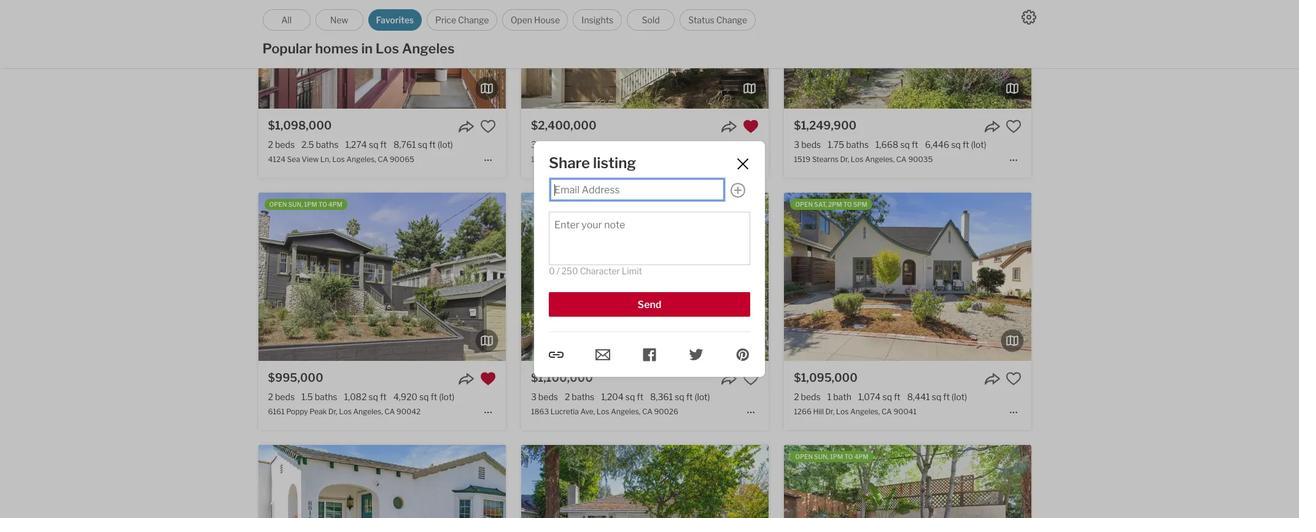 Task type: locate. For each thing, give the bounding box(es) containing it.
6,446 sq ft (lot)
[[925, 139, 987, 150]]

send
[[638, 299, 662, 311]]

ave, down 2 baths on the bottom left of the page
[[581, 407, 595, 417]]

(lot) for $1,095,000
[[952, 392, 967, 402]]

2pm
[[829, 201, 843, 208]]

beds for $1,100,000
[[539, 392, 558, 402]]

change right status
[[717, 15, 748, 25]]

1pm down view
[[304, 201, 317, 208]]

$995,000
[[268, 372, 323, 384]]

8,441 sq ft (lot)
[[908, 392, 967, 402]]

3 beds up 1321
[[531, 139, 558, 150]]

favorite button checkbox
[[480, 118, 496, 134], [1006, 118, 1022, 134], [480, 371, 496, 387]]

(lot) right '6,446'
[[971, 139, 987, 150]]

photo of 8816 david ave, los angeles, ca 90034 image
[[11, 445, 258, 518], [258, 445, 506, 518], [506, 445, 753, 518]]

maltman
[[549, 155, 579, 164]]

to down the 1266 hill dr, los angeles, ca 90041 at right
[[845, 453, 853, 461]]

sq for 1,204
[[626, 392, 635, 402]]

sq right "1,082"
[[369, 392, 378, 402]]

ft for 4,920 sq ft (lot)
[[431, 392, 437, 402]]

sun, for third photo of 6161 poppy peak dr, los angeles, ca 90042 from right
[[288, 201, 303, 208]]

angeles, down 1,074
[[851, 407, 880, 417]]

ft right 4,920
[[431, 392, 437, 402]]

baths right 4
[[572, 139, 595, 150]]

ft right '6,446'
[[963, 139, 970, 150]]

ca down 8,361
[[642, 407, 653, 417]]

2 beds
[[268, 139, 295, 150], [268, 392, 295, 402], [794, 392, 821, 402]]

open sun, 1pm to 4pm
[[269, 201, 343, 208], [796, 453, 869, 461]]

favorite button checkbox
[[743, 118, 759, 134], [743, 371, 759, 387], [1006, 371, 1022, 387]]

2 horizontal spatial dr,
[[840, 155, 850, 164]]

favorite button checkbox for $1,095,000
[[1006, 371, 1022, 387]]

beds for $1,098,000
[[275, 139, 295, 150]]

$2,400,000
[[531, 119, 597, 132]]

change right the price
[[458, 15, 489, 25]]

$1,098,000
[[268, 119, 332, 132]]

1 horizontal spatial sun,
[[814, 453, 829, 461]]

2 beds for $1,098,000
[[268, 139, 295, 150]]

open left sat,
[[796, 201, 813, 208]]

(lot) right 8,441
[[952, 392, 967, 402]]

0 horizontal spatial sun,
[[288, 201, 303, 208]]

0 vertical spatial sun,
[[288, 201, 303, 208]]

beds up 6161
[[275, 392, 295, 402]]

1 horizontal spatial change
[[717, 15, 748, 25]]

3 for $1,100,000
[[531, 392, 537, 402]]

favorite button image for $1,098,000
[[480, 118, 496, 134]]

1 vertical spatial 4pm
[[855, 453, 869, 461]]

sq right 8,361
[[675, 392, 685, 402]]

character
[[580, 266, 620, 277]]

open
[[269, 201, 287, 208], [796, 201, 813, 208], [796, 453, 813, 461]]

ft right 8,761
[[429, 139, 436, 150]]

baths up peak
[[315, 392, 338, 402]]

sq for 6,446
[[952, 139, 961, 150]]

ft for 2,275 sq ft
[[638, 139, 645, 150]]

1 ave, from the top
[[581, 155, 595, 164]]

0 horizontal spatial change
[[458, 15, 489, 25]]

0 vertical spatial ave,
[[581, 155, 595, 164]]

favorite button image for $995,000
[[480, 371, 496, 387]]

bath
[[834, 392, 852, 402]]

3 up '1863'
[[531, 392, 537, 402]]

3
[[531, 139, 537, 150], [794, 139, 800, 150], [531, 392, 537, 402]]

8,761 sq ft (lot)
[[394, 139, 453, 150]]

baths up ln,
[[316, 139, 339, 150]]

1 photo of 1863 lucretia ave, los angeles, ca 90026 image from the left
[[274, 193, 521, 361]]

sun, down sea
[[288, 201, 303, 208]]

1.5 baths
[[302, 392, 338, 402]]

open sun, 1pm to 4pm down hill
[[796, 453, 869, 461]]

1 90026 from the top
[[654, 155, 679, 164]]

2 photo of 11612 chenault st #5, los angeles, ca 90049 image from the left
[[784, 445, 1032, 518]]

sq right '6,446'
[[952, 139, 961, 150]]

favorite button image for $2,400,000
[[743, 118, 759, 134]]

(lot) right 7,350
[[697, 139, 712, 150]]

1 vertical spatial 1pm
[[830, 453, 844, 461]]

angeles, down 1,082 sq ft
[[353, 407, 383, 417]]

change
[[458, 15, 489, 25], [717, 15, 748, 25]]

sun,
[[288, 201, 303, 208], [814, 453, 829, 461]]

angeles, down 1,668
[[865, 155, 895, 164]]

90026 for $2,400,000
[[654, 155, 679, 164]]

0 horizontal spatial 1pm
[[304, 201, 317, 208]]

2.5 baths
[[302, 139, 339, 150]]

1321 maltman ave, los angeles, ca 90026
[[531, 155, 679, 164]]

4,920
[[394, 392, 418, 402]]

3 beds for $1,100,000
[[531, 392, 558, 402]]

1.75
[[828, 139, 845, 150]]

1 photo of 8816 david ave, los angeles, ca 90034 image from the left
[[11, 445, 258, 518]]

1 vertical spatial ave,
[[581, 407, 595, 417]]

8,761
[[394, 139, 416, 150]]

share listing
[[549, 154, 637, 172]]

angeles, down 1,274 sq ft
[[347, 155, 376, 164]]

8,361 sq ft (lot)
[[650, 392, 710, 402]]

angeles,
[[347, 155, 376, 164], [611, 155, 641, 164], [865, 155, 895, 164], [353, 407, 383, 417], [611, 407, 641, 417], [851, 407, 880, 417]]

1,204 sq ft
[[601, 392, 644, 402]]

1 horizontal spatial favorite button image
[[1006, 118, 1022, 134]]

0 / 250 character limit
[[549, 266, 642, 277]]

90026 down 8,361
[[654, 407, 679, 417]]

baths
[[316, 139, 339, 150], [572, 139, 595, 150], [847, 139, 869, 150], [315, 392, 338, 402], [572, 392, 595, 402]]

New radio
[[315, 9, 363, 31]]

photo of 1266 hill dr, los angeles, ca 90041 image
[[537, 193, 785, 361], [784, 193, 1032, 361], [1032, 193, 1280, 361]]

ft for 7,350 sq ft (lot)
[[689, 139, 695, 150]]

ft for 6,446 sq ft (lot)
[[963, 139, 970, 150]]

angeles, down 2,275 sq ft
[[611, 155, 641, 164]]

ft right 7,350
[[689, 139, 695, 150]]

favorite button checkbox for $1,098,000
[[480, 118, 496, 134]]

baths for $1,249,900
[[847, 139, 869, 150]]

option group
[[263, 9, 756, 31]]

4
[[565, 139, 571, 150]]

/
[[557, 266, 560, 277]]

3 up 1321
[[531, 139, 537, 150]]

ft up share listing element on the top
[[638, 139, 645, 150]]

dr, down 1.75 baths on the top right of the page
[[840, 155, 850, 164]]

4pm down the 1266 hill dr, los angeles, ca 90041 at right
[[855, 453, 869, 461]]

ca for $1,249,900
[[897, 155, 907, 164]]

2 change from the left
[[717, 15, 748, 25]]

favorite button image for $1,249,900
[[1006, 118, 1022, 134]]

3 beds for $2,400,000
[[531, 139, 558, 150]]

3 beds up '1863'
[[531, 392, 558, 402]]

sun, down hill
[[814, 453, 829, 461]]

los
[[376, 41, 399, 57], [332, 155, 345, 164], [597, 155, 610, 164], [851, 155, 864, 164], [339, 407, 352, 417], [597, 407, 610, 417], [836, 407, 849, 417]]

1 photo of 1519 stearns dr, los angeles, ca 90035 image from the left
[[537, 0, 785, 108]]

(lot) right 8,761
[[438, 139, 453, 150]]

2 beds for $995,000
[[268, 392, 295, 402]]

sq right 1,668
[[901, 139, 910, 150]]

2 photo of 1519 stearns dr, los angeles, ca 90035 image from the left
[[784, 0, 1032, 108]]

3 photo of 8816 david ave, los angeles, ca 90034 image from the left
[[506, 445, 753, 518]]

ft
[[380, 139, 387, 150], [429, 139, 436, 150], [638, 139, 645, 150], [689, 139, 695, 150], [912, 139, 919, 150], [963, 139, 970, 150], [380, 392, 387, 402], [431, 392, 437, 402], [637, 392, 644, 402], [687, 392, 693, 402], [894, 392, 901, 402], [944, 392, 950, 402]]

1 horizontal spatial 1pm
[[830, 453, 844, 461]]

ave, down 4 baths
[[581, 155, 595, 164]]

2 up 1266
[[794, 392, 799, 402]]

4124 sea view ln, los angeles, ca 90065
[[268, 155, 415, 164]]

ft right 8,361
[[687, 392, 693, 402]]

change for status change
[[717, 15, 748, 25]]

photo of 1863 lucretia ave, los angeles, ca 90026 image
[[274, 193, 521, 361], [521, 193, 769, 361], [769, 193, 1017, 361]]

sq right 8,761
[[418, 139, 428, 150]]

3 beds up the 1519
[[794, 139, 821, 150]]

2 beds up 4124 at the left of page
[[268, 139, 295, 150]]

photo of 6161 poppy peak dr, los angeles, ca 90042 image
[[11, 193, 258, 361], [258, 193, 506, 361], [506, 193, 753, 361]]

0 vertical spatial 90026
[[654, 155, 679, 164]]

open sat, 2pm to 5pm
[[796, 201, 868, 208]]

photo of 1519 stearns dr, los angeles, ca 90035 image
[[537, 0, 785, 108], [784, 0, 1032, 108], [1032, 0, 1280, 108]]

2 photo of 4124 sea view ln, los angeles, ca 90065 image from the left
[[258, 0, 506, 108]]

beds for $1,249,900
[[802, 139, 821, 150]]

2 beds up 6161
[[268, 392, 295, 402]]

favorite button image
[[743, 118, 759, 134], [1006, 118, 1022, 134]]

7,350 sq ft (lot)
[[651, 139, 712, 150]]

2 beds up 1266
[[794, 392, 821, 402]]

option group containing all
[[263, 9, 756, 31]]

6161
[[268, 407, 285, 417]]

2 photo of 8816 david ave, los angeles, ca 90034 image from the left
[[258, 445, 506, 518]]

sq right 1,204
[[626, 392, 635, 402]]

Enter your note text field
[[555, 219, 745, 259]]

ca for $1,095,000
[[882, 407, 892, 417]]

sold
[[642, 15, 660, 25]]

dr, right peak
[[329, 407, 338, 417]]

sun, for third photo of 11612 chenault st #5, los angeles, ca 90049 from the right
[[814, 453, 829, 461]]

open down 1266
[[796, 453, 813, 461]]

ft left 4,920
[[380, 392, 387, 402]]

beds up '1863'
[[539, 392, 558, 402]]

1 horizontal spatial open sun, 1pm to 4pm
[[796, 453, 869, 461]]

change inside option
[[717, 15, 748, 25]]

1pm
[[304, 201, 317, 208], [830, 453, 844, 461]]

1.5
[[302, 392, 313, 402]]

90026
[[654, 155, 679, 164], [654, 407, 679, 417]]

1pm down the 1266 hill dr, los angeles, ca 90041 at right
[[830, 453, 844, 461]]

ca down 1,668 sq ft
[[897, 155, 907, 164]]

sq right 2,275
[[627, 139, 636, 150]]

2 beds for $1,095,000
[[794, 392, 821, 402]]

sq for 1,668
[[901, 139, 910, 150]]

5pm
[[854, 201, 868, 208]]

angeles, for $1,249,900
[[865, 155, 895, 164]]

1 favorite button image from the left
[[743, 118, 759, 134]]

all
[[281, 15, 292, 25]]

ft for 1,074 sq ft
[[894, 392, 901, 402]]

90026 down 7,350
[[654, 155, 679, 164]]

2 90026 from the top
[[654, 407, 679, 417]]

2 photo of 1266 hill dr, los angeles, ca 90041 image from the left
[[784, 193, 1032, 361]]

insights
[[582, 15, 614, 25]]

All radio
[[263, 9, 311, 31]]

sq right 1,074
[[883, 392, 892, 402]]

ave, for $1,100,000
[[581, 407, 595, 417]]

2 photo of 1863 lucretia ave, los angeles, ca 90026 image from the left
[[521, 193, 769, 361]]

peak
[[310, 407, 327, 417]]

ft up 90035
[[912, 139, 919, 150]]

3 photo of 1863 lucretia ave, los angeles, ca 90026 image from the left
[[769, 193, 1017, 361]]

to right 2pm
[[844, 201, 852, 208]]

4pm
[[328, 201, 343, 208], [855, 453, 869, 461]]

1,668 sq ft
[[876, 139, 919, 150]]

Email Address email field
[[555, 184, 720, 196]]

sq for 8,761
[[418, 139, 428, 150]]

4pm down 4124 sea view ln, los angeles, ca 90065
[[328, 201, 343, 208]]

open for $1,095,000
[[796, 201, 813, 208]]

beds up 4124 at the left of page
[[275, 139, 295, 150]]

favorite button image
[[480, 118, 496, 134], [480, 371, 496, 387], [743, 371, 759, 387], [1006, 371, 1022, 387]]

popular homes in los angeles
[[263, 41, 455, 57]]

ca
[[378, 155, 388, 164], [642, 155, 653, 164], [897, 155, 907, 164], [385, 407, 395, 417], [642, 407, 653, 417], [882, 407, 892, 417]]

ft left 8,361
[[637, 392, 644, 402]]

2,275 sq ft
[[602, 139, 645, 150]]

open sun, 1pm to 4pm down view
[[269, 201, 343, 208]]

ave,
[[581, 155, 595, 164], [581, 407, 595, 417]]

beds up 1321
[[539, 139, 558, 150]]

sq right 1,274
[[369, 139, 379, 150]]

2 up 4124 at the left of page
[[268, 139, 273, 150]]

(lot) right 4,920
[[439, 392, 455, 402]]

2 photo of 6150 riverton ave, north hollywood, ca 91606 image from the left
[[521, 445, 769, 518]]

2 up 6161
[[268, 392, 273, 402]]

ft for 8,361 sq ft (lot)
[[687, 392, 693, 402]]

0 horizontal spatial favorite button image
[[743, 118, 759, 134]]

sq for 4,920
[[419, 392, 429, 402]]

ft for 8,761 sq ft (lot)
[[429, 139, 436, 150]]

photo of 11612 chenault st #5, los angeles, ca 90049 image
[[537, 445, 785, 518], [784, 445, 1032, 518], [1032, 445, 1280, 518]]

2 ave, from the top
[[581, 407, 595, 417]]

0 vertical spatial 4pm
[[328, 201, 343, 208]]

2 favorite button image from the left
[[1006, 118, 1022, 134]]

(lot) right 8,361
[[695, 392, 710, 402]]

angeles, down 1,204 sq ft at bottom left
[[611, 407, 641, 417]]

1863
[[531, 407, 549, 417]]

to down ln,
[[319, 201, 327, 208]]

1 bath
[[828, 392, 852, 402]]

0
[[549, 266, 555, 277]]

sq right 7,350
[[677, 139, 687, 150]]

90065
[[390, 155, 415, 164]]

baths up 1519 stearns dr, los angeles, ca 90035
[[847, 139, 869, 150]]

ca down the 1,074 sq ft
[[882, 407, 892, 417]]

ft up 90041
[[894, 392, 901, 402]]

baths up lucretia
[[572, 392, 595, 402]]

3 photo of 6150 riverton ave, north hollywood, ca 91606 image from the left
[[769, 445, 1017, 518]]

baths for $1,098,000
[[316, 139, 339, 150]]

1,668
[[876, 139, 899, 150]]

to
[[319, 201, 327, 208], [844, 201, 852, 208], [845, 453, 853, 461]]

1 change from the left
[[458, 15, 489, 25]]

angeles
[[402, 41, 455, 57]]

popular
[[263, 41, 312, 57]]

los down 2,275
[[597, 155, 610, 164]]

ft left 8,761
[[380, 139, 387, 150]]

ca down 7,350
[[642, 155, 653, 164]]

Open House radio
[[503, 9, 568, 31]]

0 horizontal spatial 4pm
[[328, 201, 343, 208]]

ft right 8,441
[[944, 392, 950, 402]]

sq right 8,441
[[932, 392, 942, 402]]

sq for 8,361
[[675, 392, 685, 402]]

change inside radio
[[458, 15, 489, 25]]

sq for 1,074
[[883, 392, 892, 402]]

6161 poppy peak dr, los angeles, ca 90042
[[268, 407, 421, 417]]

photo of 4124 sea view ln, los angeles, ca 90065 image
[[11, 0, 258, 108], [258, 0, 506, 108], [506, 0, 753, 108]]

1 photo of 1266 hill dr, los angeles, ca 90041 image from the left
[[537, 193, 785, 361]]

0 vertical spatial open sun, 1pm to 4pm
[[269, 201, 343, 208]]

ft for 1,274 sq ft
[[380, 139, 387, 150]]

2 photo of 6161 poppy peak dr, los angeles, ca 90042 image from the left
[[258, 193, 506, 361]]

beds up hill
[[801, 392, 821, 402]]

3 photo of 4124 sea view ln, los angeles, ca 90065 image from the left
[[506, 0, 753, 108]]

1 horizontal spatial dr,
[[826, 407, 835, 417]]

ft for 8,441 sq ft (lot)
[[944, 392, 950, 402]]

1 vertical spatial sun,
[[814, 453, 829, 461]]

dr, right hill
[[826, 407, 835, 417]]

to for $995,000
[[319, 201, 327, 208]]

open down 4124 at the left of page
[[269, 201, 287, 208]]

2 for $995,000
[[268, 392, 273, 402]]

sq right 4,920
[[419, 392, 429, 402]]

3 up the 1519
[[794, 139, 800, 150]]

beds up the 1519
[[802, 139, 821, 150]]

favorite button checkbox for $1,249,900
[[1006, 118, 1022, 134]]

photo of 1321 maltman ave, los angeles, ca 90026 image
[[274, 0, 521, 108], [521, 0, 769, 108], [769, 0, 1017, 108]]

2 for $1,098,000
[[268, 139, 273, 150]]

$1,100,000
[[531, 372, 593, 384]]

(lot) for $1,100,000
[[695, 392, 710, 402]]

ave, for $2,400,000
[[581, 155, 595, 164]]

1 vertical spatial 90026
[[654, 407, 679, 417]]

photo of 6150 riverton ave, north hollywood, ca 91606 image
[[274, 445, 521, 518], [521, 445, 769, 518], [769, 445, 1017, 518]]

1 horizontal spatial 4pm
[[855, 453, 869, 461]]



Task type: vqa. For each thing, say whether or not it's contained in the screenshot.


Task type: describe. For each thing, give the bounding box(es) containing it.
4,920 sq ft (lot)
[[394, 392, 455, 402]]

view
[[302, 155, 319, 164]]

Insights radio
[[573, 9, 622, 31]]

favorite button checkbox for $995,000
[[480, 371, 496, 387]]

ft for 1,204 sq ft
[[637, 392, 644, 402]]

1519
[[794, 155, 811, 164]]

favorite button image for $1,095,000
[[1006, 371, 1022, 387]]

sat,
[[814, 201, 827, 208]]

0 horizontal spatial open sun, 1pm to 4pm
[[269, 201, 343, 208]]

2 up lucretia
[[565, 392, 570, 402]]

90041
[[894, 407, 917, 417]]

angeles, for $2,400,000
[[611, 155, 641, 164]]

Price Change radio
[[427, 9, 498, 31]]

2 for $1,095,000
[[794, 392, 799, 402]]

3 photo of 1321 maltman ave, los angeles, ca 90026 image from the left
[[769, 0, 1017, 108]]

open house
[[511, 15, 560, 25]]

4124
[[268, 155, 286, 164]]

3 for $2,400,000
[[531, 139, 537, 150]]

0 vertical spatial 1pm
[[304, 201, 317, 208]]

2 photo of 1321 maltman ave, los angeles, ca 90026 image from the left
[[521, 0, 769, 108]]

beds for $2,400,000
[[539, 139, 558, 150]]

share listing dialog
[[534, 142, 765, 377]]

favorites
[[376, 15, 414, 25]]

beds for $995,000
[[275, 392, 295, 402]]

sq for 7,350
[[677, 139, 687, 150]]

sq for 1,274
[[369, 139, 379, 150]]

(lot) for $2,400,000
[[697, 139, 712, 150]]

ft for 1,082 sq ft
[[380, 392, 387, 402]]

favorite button checkbox for $1,100,000
[[743, 371, 759, 387]]

favorite button checkbox for $2,400,000
[[743, 118, 759, 134]]

lucretia
[[551, 407, 579, 417]]

ft for 1,668 sq ft
[[912, 139, 919, 150]]

2.5
[[302, 139, 314, 150]]

sq for 1,082
[[369, 392, 378, 402]]

4 baths
[[565, 139, 595, 150]]

los down bath
[[836, 407, 849, 417]]

to for $1,095,000
[[844, 201, 852, 208]]

price change
[[435, 15, 489, 25]]

status
[[689, 15, 715, 25]]

3 for $1,249,900
[[794, 139, 800, 150]]

250
[[562, 266, 578, 277]]

(lot) for $1,098,000
[[438, 139, 453, 150]]

dr, for $1,249,900
[[840, 155, 850, 164]]

baths for $995,000
[[315, 392, 338, 402]]

open
[[511, 15, 533, 25]]

3 beds for $1,249,900
[[794, 139, 821, 150]]

1 photo of 1321 maltman ave, los angeles, ca 90026 image from the left
[[274, 0, 521, 108]]

1,204
[[601, 392, 624, 402]]

1266
[[794, 407, 812, 417]]

3 photo of 6161 poppy peak dr, los angeles, ca 90042 image from the left
[[506, 193, 753, 361]]

ca for $2,400,000
[[642, 155, 653, 164]]

favorite button image for $1,100,000
[[743, 371, 759, 387]]

1,074
[[859, 392, 881, 402]]

7,350
[[651, 139, 675, 150]]

share listing element
[[549, 154, 720, 172]]

90035
[[909, 155, 933, 164]]

baths for $2,400,000
[[572, 139, 595, 150]]

1321
[[531, 155, 547, 164]]

ln,
[[320, 155, 331, 164]]

change for price change
[[458, 15, 489, 25]]

1
[[828, 392, 832, 402]]

los right in
[[376, 41, 399, 57]]

house
[[534, 15, 560, 25]]

send button
[[549, 292, 751, 317]]

2 baths
[[565, 392, 595, 402]]

1 photo of 6150 riverton ave, north hollywood, ca 91606 image from the left
[[274, 445, 521, 518]]

1,082
[[344, 392, 367, 402]]

0 horizontal spatial dr,
[[329, 407, 338, 417]]

3 photo of 1519 stearns dr, los angeles, ca 90035 image from the left
[[1032, 0, 1280, 108]]

Status Change radio
[[680, 9, 756, 31]]

listing
[[593, 154, 637, 172]]

3 photo of 1266 hill dr, los angeles, ca 90041 image from the left
[[1032, 193, 1280, 361]]

in
[[361, 41, 373, 57]]

status change
[[689, 15, 748, 25]]

90026 for $1,100,000
[[654, 407, 679, 417]]

los right ln,
[[332, 155, 345, 164]]

poppy
[[286, 407, 308, 417]]

homes
[[315, 41, 359, 57]]

1,074 sq ft
[[859, 392, 901, 402]]

price
[[435, 15, 456, 25]]

angeles, for $1,100,000
[[611, 407, 641, 417]]

2,275
[[602, 139, 625, 150]]

ca left 90042
[[385, 407, 395, 417]]

1 photo of 11612 chenault st #5, los angeles, ca 90049 image from the left
[[537, 445, 785, 518]]

(lot) for $995,000
[[439, 392, 455, 402]]

limit
[[622, 266, 642, 277]]

angeles, for $1,095,000
[[851, 407, 880, 417]]

beds for $1,095,000
[[801, 392, 821, 402]]

ca left 90065
[[378, 155, 388, 164]]

open for $995,000
[[269, 201, 287, 208]]

baths for $1,100,000
[[572, 392, 595, 402]]

stearns
[[812, 155, 839, 164]]

8,361
[[650, 392, 673, 402]]

$1,249,900
[[794, 119, 857, 132]]

share
[[549, 154, 590, 172]]

1,082 sq ft
[[344, 392, 387, 402]]

6,446
[[925, 139, 950, 150]]

1 photo of 4124 sea view ln, los angeles, ca 90065 image from the left
[[11, 0, 258, 108]]

$1,095,000
[[794, 372, 858, 384]]

sea
[[287, 155, 300, 164]]

1266 hill dr, los angeles, ca 90041
[[794, 407, 917, 417]]

Sold radio
[[627, 9, 675, 31]]

hill
[[813, 407, 824, 417]]

sq for 8,441
[[932, 392, 942, 402]]

3 photo of 11612 chenault st #5, los angeles, ca 90049 image from the left
[[1032, 445, 1280, 518]]

1 photo of 6161 poppy peak dr, los angeles, ca 90042 image from the left
[[11, 193, 258, 361]]

sq for 2,275
[[627, 139, 636, 150]]

1519 stearns dr, los angeles, ca 90035
[[794, 155, 933, 164]]

Favorites radio
[[368, 9, 422, 31]]

1863 lucretia ave, los angeles, ca 90026
[[531, 407, 679, 417]]

90042
[[397, 407, 421, 417]]

(lot) for $1,249,900
[[971, 139, 987, 150]]

new
[[330, 15, 349, 25]]

1,274
[[345, 139, 367, 150]]

1.75 baths
[[828, 139, 869, 150]]

1,274 sq ft
[[345, 139, 387, 150]]

los down "1,082"
[[339, 407, 352, 417]]

los down 1,204
[[597, 407, 610, 417]]

1 vertical spatial open sun, 1pm to 4pm
[[796, 453, 869, 461]]

dr, for $1,095,000
[[826, 407, 835, 417]]

los down 1.75 baths on the top right of the page
[[851, 155, 864, 164]]

8,441
[[908, 392, 930, 402]]

ca for $1,100,000
[[642, 407, 653, 417]]



